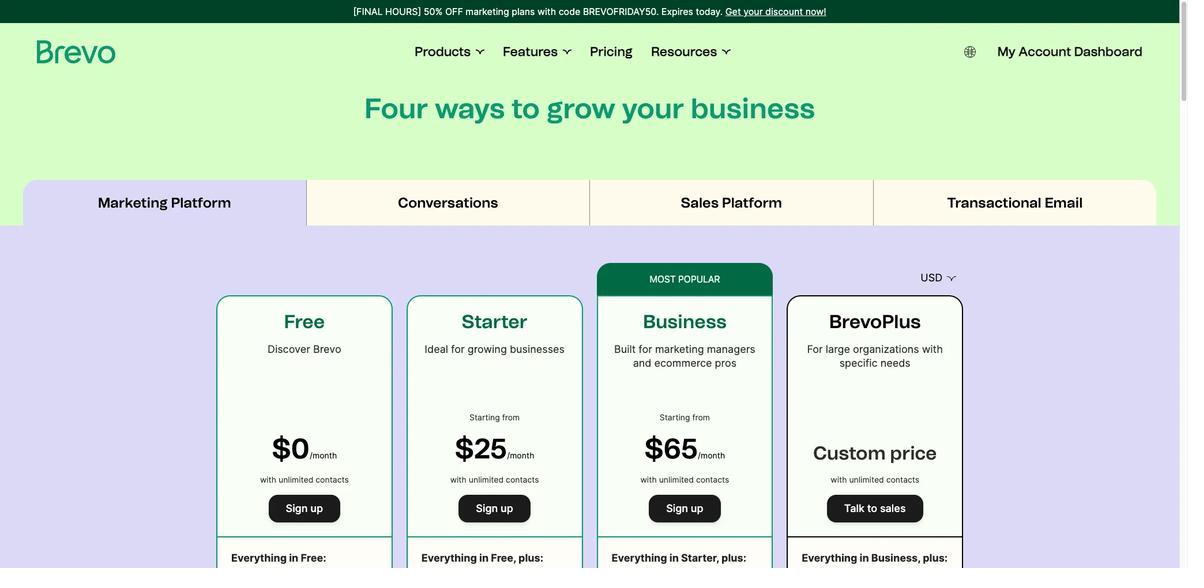 Task type: describe. For each thing, give the bounding box(es) containing it.
brevo
[[313, 343, 341, 355]]

account
[[1019, 44, 1071, 59]]

50%
[[424, 6, 443, 17]]

managers
[[707, 343, 755, 355]]

/month for $25
[[507, 450, 534, 460]]

everything for free
[[231, 552, 287, 564]]

/month for $65
[[698, 450, 725, 460]]

business
[[643, 311, 727, 333]]

specific
[[840, 357, 878, 369]]

ecommerce
[[654, 357, 712, 369]]

transactional email link
[[874, 180, 1156, 226]]

in for starter
[[479, 552, 489, 564]]

in for brevoplus
[[860, 552, 869, 564]]

everything for brevoplus
[[802, 552, 857, 564]]

everything in starter, plus:
[[612, 552, 746, 564]]

starting for $65
[[660, 412, 690, 422]]

price
[[890, 442, 937, 464]]

everything in free:
[[231, 552, 326, 564]]

$65
[[645, 432, 698, 465]]

[final hours] 50% off marketing plans with code brevofriday50. expires today. get your discount now!
[[353, 6, 826, 17]]

2 with unlimited contacts from the left
[[450, 475, 539, 485]]

usd
[[921, 272, 943, 284]]

built
[[614, 343, 636, 355]]

features
[[503, 44, 558, 59]]

most popular
[[650, 274, 720, 284]]

off
[[445, 6, 463, 17]]

with down $65
[[641, 475, 657, 485]]

for large organizations with specific needs
[[807, 343, 943, 369]]

1 up from the left
[[310, 502, 323, 514]]

up for $65
[[691, 502, 703, 514]]

starting from for $65
[[660, 412, 710, 422]]

discount
[[765, 6, 803, 17]]

needs
[[881, 357, 911, 369]]

1 sign up from the left
[[286, 502, 323, 514]]

starting from for $25
[[469, 412, 520, 422]]

3 with unlimited contacts from the left
[[641, 475, 729, 485]]

sign up for $65
[[666, 502, 703, 514]]

free:
[[301, 552, 326, 564]]

for for $65
[[639, 343, 652, 355]]

custom price
[[813, 442, 937, 464]]

everything in free, plus:
[[421, 552, 543, 564]]

button image
[[964, 46, 976, 58]]

4 unlimited from the left
[[849, 475, 884, 485]]

0 vertical spatial your
[[744, 6, 763, 17]]

with down the $25
[[450, 475, 467, 485]]

large
[[826, 343, 850, 355]]

built for marketing managers and ecommerce pros
[[614, 343, 755, 369]]

popular
[[678, 274, 720, 284]]

1 with unlimited contacts from the left
[[260, 475, 349, 485]]

brevoplus
[[829, 311, 921, 333]]

conversations link
[[307, 180, 589, 226]]

sign up for $25
[[476, 502, 513, 514]]

talk to sales button
[[827, 495, 923, 523]]

starter,
[[681, 552, 719, 564]]

with inside for large organizations with specific needs
[[922, 343, 943, 355]]

four
[[365, 92, 428, 125]]

business
[[691, 92, 815, 125]]

business,
[[871, 552, 921, 564]]

starter
[[462, 311, 528, 333]]

my account dashboard
[[998, 44, 1143, 59]]

with down the custom
[[831, 475, 847, 485]]

to inside "button"
[[867, 502, 877, 514]]

growing
[[468, 343, 507, 355]]

for for $25
[[451, 343, 465, 355]]

grow
[[546, 92, 615, 125]]

email
[[1045, 194, 1083, 211]]

ways
[[435, 92, 505, 125]]

$25 /month
[[455, 432, 534, 465]]

starting for $25
[[469, 412, 500, 422]]

get your discount now! link
[[725, 5, 826, 18]]

1 sign from the left
[[286, 502, 308, 514]]

pros
[[715, 357, 737, 369]]

transactional email
[[947, 194, 1083, 211]]

custom
[[813, 442, 886, 464]]

marketing
[[98, 194, 168, 211]]

sales
[[880, 502, 906, 514]]

plus: for starting from
[[519, 552, 543, 564]]

1 contacts from the left
[[316, 475, 349, 485]]

now!
[[806, 6, 826, 17]]

for
[[807, 343, 823, 355]]

sales platform
[[681, 194, 782, 211]]

brevofriday50.
[[583, 6, 659, 17]]

expires
[[661, 6, 693, 17]]

conversations
[[398, 194, 498, 211]]

marketing platform link
[[23, 180, 306, 226]]

2 contacts from the left
[[506, 475, 539, 485]]

up for $25
[[501, 502, 513, 514]]

3 unlimited from the left
[[659, 475, 694, 485]]

today.
[[696, 6, 723, 17]]

$0 /month
[[272, 432, 337, 465]]

sales
[[681, 194, 719, 211]]

platform for sales platform
[[722, 194, 782, 211]]

[final
[[353, 6, 383, 17]]

free
[[284, 311, 325, 333]]

get
[[725, 6, 741, 17]]

features link
[[503, 44, 572, 60]]

/month for $0
[[310, 450, 337, 460]]

$0
[[272, 432, 310, 465]]



Task type: locate. For each thing, give the bounding box(es) containing it.
1 horizontal spatial starting from
[[660, 412, 710, 422]]

usd button
[[914, 268, 963, 288]]

my account dashboard link
[[998, 44, 1143, 60]]

in left "business," on the right of page
[[860, 552, 869, 564]]

platform
[[171, 194, 231, 211], [722, 194, 782, 211]]

/month inside $25 /month
[[507, 450, 534, 460]]

code
[[559, 6, 580, 17]]

sign up button for $65
[[649, 495, 721, 523]]

0 horizontal spatial platform
[[171, 194, 231, 211]]

/month inside $0 /month
[[310, 450, 337, 460]]

everything
[[231, 552, 287, 564], [421, 552, 477, 564], [612, 552, 667, 564], [802, 552, 857, 564]]

starting from up $25 /month
[[469, 412, 520, 422]]

2 sign up from the left
[[476, 502, 513, 514]]

platform for marketing platform
[[171, 194, 231, 211]]

1 starting from from the left
[[469, 412, 520, 422]]

with left "code"
[[538, 6, 556, 17]]

brevo image
[[37, 40, 115, 63]]

sign up free: in the bottom of the page
[[286, 502, 308, 514]]

3 up from the left
[[691, 502, 703, 514]]

1 horizontal spatial sign
[[476, 502, 498, 514]]

1 from from the left
[[502, 412, 520, 422]]

from up $25 /month
[[502, 412, 520, 422]]

talk
[[844, 502, 865, 514]]

1 horizontal spatial marketing
[[655, 343, 704, 355]]

3 sign up button from the left
[[649, 495, 721, 523]]

1 vertical spatial your
[[622, 92, 684, 125]]

sales platform link
[[590, 180, 873, 226]]

products
[[415, 44, 471, 59]]

0 horizontal spatial starting from
[[469, 412, 520, 422]]

for right ideal
[[451, 343, 465, 355]]

3 sign from the left
[[666, 502, 688, 514]]

up up 'free,'
[[501, 502, 513, 514]]

everything for starter
[[421, 552, 477, 564]]

2 up from the left
[[501, 502, 513, 514]]

sign up up free: in the bottom of the page
[[286, 502, 323, 514]]

ideal
[[425, 343, 448, 355]]

1 horizontal spatial from
[[692, 412, 710, 422]]

2 plus: from the left
[[722, 552, 746, 564]]

3 plus: from the left
[[923, 552, 948, 564]]

contacts
[[316, 475, 349, 485], [506, 475, 539, 485], [696, 475, 729, 485], [886, 475, 919, 485]]

with
[[538, 6, 556, 17], [922, 343, 943, 355], [260, 475, 276, 485], [450, 475, 467, 485], [641, 475, 657, 485], [831, 475, 847, 485]]

2 sign up button from the left
[[459, 495, 531, 523]]

0 vertical spatial to
[[511, 92, 540, 125]]

with unlimited contacts
[[260, 475, 349, 485], [450, 475, 539, 485], [641, 475, 729, 485], [831, 475, 919, 485]]

2 /month from the left
[[507, 450, 534, 460]]

4 in from the left
[[860, 552, 869, 564]]

marketing up ecommerce
[[655, 343, 704, 355]]

3 /month from the left
[[698, 450, 725, 460]]

0 horizontal spatial for
[[451, 343, 465, 355]]

3 contacts from the left
[[696, 475, 729, 485]]

with unlimited contacts down custom price
[[831, 475, 919, 485]]

contacts down $25 /month
[[506, 475, 539, 485]]

for inside 'built for marketing managers and ecommerce pros'
[[639, 343, 652, 355]]

1 in from the left
[[289, 552, 298, 564]]

unlimited down the $25
[[469, 475, 504, 485]]

unlimited down $0 on the bottom left of the page
[[279, 475, 313, 485]]

dashboard
[[1074, 44, 1143, 59]]

sign up up 'free,'
[[476, 502, 513, 514]]

most
[[650, 274, 676, 284]]

$65 /month
[[645, 432, 725, 465]]

discover brevo
[[268, 343, 341, 355]]

starting from
[[469, 412, 520, 422], [660, 412, 710, 422]]

for up the and
[[639, 343, 652, 355]]

1 horizontal spatial your
[[744, 6, 763, 17]]

1 horizontal spatial /month
[[507, 450, 534, 460]]

/month
[[310, 450, 337, 460], [507, 450, 534, 460], [698, 450, 725, 460]]

and
[[633, 357, 651, 369]]

1 horizontal spatial up
[[501, 502, 513, 514]]

free,
[[491, 552, 516, 564]]

sign up button up everything in starter, plus: at the bottom right
[[649, 495, 721, 523]]

2 sign from the left
[[476, 502, 498, 514]]

1 horizontal spatial starting
[[660, 412, 690, 422]]

starting up the $25
[[469, 412, 500, 422]]

unlimited down custom price
[[849, 475, 884, 485]]

1 starting from the left
[[469, 412, 500, 422]]

ideal for growing businesses
[[425, 343, 565, 355]]

to
[[511, 92, 540, 125], [867, 502, 877, 514]]

2 everything from the left
[[421, 552, 477, 564]]

1 for from the left
[[451, 343, 465, 355]]

sign up up everything in starter, plus: at the bottom right
[[666, 502, 703, 514]]

sign for $25
[[476, 502, 498, 514]]

2 horizontal spatial sign up
[[666, 502, 703, 514]]

organizations
[[853, 343, 919, 355]]

with down $0 on the bottom left of the page
[[260, 475, 276, 485]]

contacts down $0 /month at the bottom
[[316, 475, 349, 485]]

pricing link
[[590, 44, 633, 60]]

businesses
[[510, 343, 565, 355]]

with right "organizations"
[[922, 343, 943, 355]]

up
[[310, 502, 323, 514], [501, 502, 513, 514], [691, 502, 703, 514]]

marketing platform
[[98, 194, 231, 211]]

plus: right 'free,'
[[519, 552, 543, 564]]

hours]
[[385, 6, 421, 17]]

plus:
[[519, 552, 543, 564], [722, 552, 746, 564], [923, 552, 948, 564]]

for
[[451, 343, 465, 355], [639, 343, 652, 355]]

in left free: in the bottom of the page
[[289, 552, 298, 564]]

sign up button for $25
[[459, 495, 531, 523]]

with unlimited contacts down $0 /month at the bottom
[[260, 475, 349, 485]]

0 horizontal spatial /month
[[310, 450, 337, 460]]

sign up button up free: in the bottom of the page
[[269, 495, 340, 523]]

2 horizontal spatial plus:
[[923, 552, 948, 564]]

marketing right off
[[466, 6, 509, 17]]

in left 'free,'
[[479, 552, 489, 564]]

1 vertical spatial to
[[867, 502, 877, 514]]

2 horizontal spatial /month
[[698, 450, 725, 460]]

4 with unlimited contacts from the left
[[831, 475, 919, 485]]

2 horizontal spatial up
[[691, 502, 703, 514]]

starting
[[469, 412, 500, 422], [660, 412, 690, 422]]

starting from up $65 /month
[[660, 412, 710, 422]]

0 horizontal spatial marketing
[[466, 6, 509, 17]]

/month inside $65 /month
[[698, 450, 725, 460]]

to right talk
[[867, 502, 877, 514]]

resources link
[[651, 44, 731, 60]]

from for $65
[[692, 412, 710, 422]]

sign up button
[[269, 495, 340, 523], [459, 495, 531, 523], [649, 495, 721, 523]]

0 horizontal spatial sign
[[286, 502, 308, 514]]

sign up everything in starter, plus: at the bottom right
[[666, 502, 688, 514]]

4 everything from the left
[[802, 552, 857, 564]]

plus: right starter,
[[722, 552, 746, 564]]

sign
[[286, 502, 308, 514], [476, 502, 498, 514], [666, 502, 688, 514]]

1 horizontal spatial to
[[867, 502, 877, 514]]

discover
[[268, 343, 310, 355]]

from up $65 /month
[[692, 412, 710, 422]]

pricing
[[590, 44, 633, 59]]

plus: right "business," on the right of page
[[923, 552, 948, 564]]

my
[[998, 44, 1016, 59]]

four ways to grow your business
[[365, 92, 815, 125]]

1 horizontal spatial platform
[[722, 194, 782, 211]]

sign for $65
[[666, 502, 688, 514]]

with unlimited contacts down $25 /month
[[450, 475, 539, 485]]

2 platform from the left
[[722, 194, 782, 211]]

in
[[289, 552, 298, 564], [479, 552, 489, 564], [670, 552, 679, 564], [860, 552, 869, 564]]

0 horizontal spatial sign up
[[286, 502, 323, 514]]

$25
[[455, 432, 507, 465]]

everything in business, plus:
[[802, 552, 948, 564]]

0 horizontal spatial to
[[511, 92, 540, 125]]

unlimited
[[279, 475, 313, 485], [469, 475, 504, 485], [659, 475, 694, 485], [849, 475, 884, 485]]

sign up
[[286, 502, 323, 514], [476, 502, 513, 514], [666, 502, 703, 514]]

up up starter,
[[691, 502, 703, 514]]

2 for from the left
[[639, 343, 652, 355]]

0 horizontal spatial your
[[622, 92, 684, 125]]

your
[[744, 6, 763, 17], [622, 92, 684, 125]]

1 horizontal spatial sign up
[[476, 502, 513, 514]]

sign up button up 'free,'
[[459, 495, 531, 523]]

marketing inside 'built for marketing managers and ecommerce pros'
[[655, 343, 704, 355]]

1 unlimited from the left
[[279, 475, 313, 485]]

1 sign up button from the left
[[269, 495, 340, 523]]

2 horizontal spatial sign up button
[[649, 495, 721, 523]]

in for free
[[289, 552, 298, 564]]

3 in from the left
[[670, 552, 679, 564]]

4 contacts from the left
[[886, 475, 919, 485]]

tab list
[[0, 180, 1180, 226]]

1 platform from the left
[[171, 194, 231, 211]]

2 unlimited from the left
[[469, 475, 504, 485]]

with unlimited contacts down $65 /month
[[641, 475, 729, 485]]

2 from from the left
[[692, 412, 710, 422]]

0 horizontal spatial sign up button
[[269, 495, 340, 523]]

talk to sales
[[844, 502, 906, 514]]

in left starter,
[[670, 552, 679, 564]]

contacts down price
[[886, 475, 919, 485]]

1 vertical spatial marketing
[[655, 343, 704, 355]]

sign up 'everything in free, plus:'
[[476, 502, 498, 514]]

0 horizontal spatial from
[[502, 412, 520, 422]]

products link
[[415, 44, 485, 60]]

1 plus: from the left
[[519, 552, 543, 564]]

0 horizontal spatial plus:
[[519, 552, 543, 564]]

2 starting from the left
[[660, 412, 690, 422]]

contacts down $65 /month
[[696, 475, 729, 485]]

transactional
[[947, 194, 1042, 211]]

1 horizontal spatial for
[[639, 343, 652, 355]]

0 horizontal spatial up
[[310, 502, 323, 514]]

1 /month from the left
[[310, 450, 337, 460]]

unlimited down $65
[[659, 475, 694, 485]]

plus: for custom price
[[923, 552, 948, 564]]

from for $25
[[502, 412, 520, 422]]

plans
[[512, 6, 535, 17]]

1 horizontal spatial sign up button
[[459, 495, 531, 523]]

resources
[[651, 44, 717, 59]]

up up free: in the bottom of the page
[[310, 502, 323, 514]]

starting up $65
[[660, 412, 690, 422]]

0 horizontal spatial starting
[[469, 412, 500, 422]]

1 everything from the left
[[231, 552, 287, 564]]

3 sign up from the left
[[666, 502, 703, 514]]

2 in from the left
[[479, 552, 489, 564]]

from
[[502, 412, 520, 422], [692, 412, 710, 422]]

2 starting from from the left
[[660, 412, 710, 422]]

3 everything from the left
[[612, 552, 667, 564]]

2 horizontal spatial sign
[[666, 502, 688, 514]]

tab list containing marketing platform
[[0, 180, 1180, 226]]

1 horizontal spatial plus:
[[722, 552, 746, 564]]

to left the grow on the top
[[511, 92, 540, 125]]

0 vertical spatial marketing
[[466, 6, 509, 17]]



Task type: vqa. For each thing, say whether or not it's contained in the screenshot.
the rightmost the 'marketing'
yes



